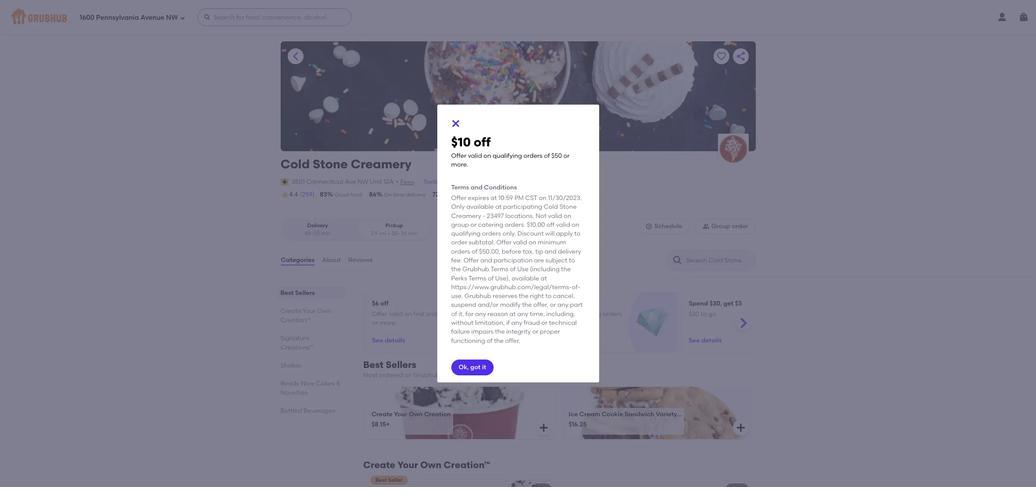 Task type: vqa. For each thing, say whether or not it's contained in the screenshot.
the bottommost The Create Your Own Creation™
yes



Task type: describe. For each thing, give the bounding box(es) containing it.
own inside tab
[[317, 308, 331, 315]]

2 vertical spatial your
[[398, 460, 418, 471]]

minimum
[[538, 239, 566, 247]]

$6
[[372, 300, 379, 308]]

more. for offer valid on first orders of $15 or more.
[[380, 319, 397, 327]]

perks
[[451, 275, 467, 282]]

at left "10:59"
[[491, 194, 497, 202]]

good
[[335, 192, 349, 198]]

• inside • fees
[[396, 178, 398, 186]]

delivery
[[307, 223, 328, 229]]

qualifying inside terms and conditions offer expires at 10:59 pm cst on 11/30/2023. only available at participating cold stone creamery - 23497 locations. not valid on group or catering orders. $10.00 off valid on qualifying orders only. discount will apply to order subtotal. offer valid on minimum orders of $50.00, before tax, tip and delivery fee. offer and participation are subject to the grubhub terms of use (including the perks terms of use), available at https://www.grubhub.com/legal/terms-of- use. grubhub reserves the right to cancel, suspend and/or modify the offer, or any part of it, for any reason at any time, including, without limitation, if any fraud or technical failure impairs the integrity or proper functioning of the offer.
[[451, 230, 481, 238]]

mi
[[380, 230, 386, 237]]

$50.00,
[[479, 248, 500, 256]]

of inside $6 off offer valid on first orders of $15 or more.
[[446, 311, 452, 318]]

expires
[[468, 194, 489, 202]]

main navigation navigation
[[0, 0, 1036, 34]]

valid up the apply at the top of page
[[556, 221, 570, 229]]

spend $30, get $3 $30 to go
[[689, 300, 742, 318]]

first
[[413, 311, 425, 318]]

cold inside terms and conditions offer expires at 10:59 pm cst on 11/30/2023. only available at participating cold stone creamery - 23497 locations. not valid on group or catering orders. $10.00 off valid on qualifying orders only. discount will apply to order subtotal. offer valid on minimum orders of $50.00, before tax, tip and delivery fee. offer and participation are subject to the grubhub terms of use (including the perks terms of use), available at https://www.grubhub.com/legal/terms-of- use. grubhub reserves the right to cancel, suspend and/or modify the offer, or any part of it, for any reason at any time, including, without limitation, if any fraud or technical failure impairs the integrity or proper functioning of the offer.
[[544, 203, 558, 211]]

or inside $6 off offer valid on first orders of $15 or more.
[[372, 319, 378, 327]]

details for offer valid on first orders of $15 or more.
[[385, 337, 405, 344]]

nw for avenue
[[166, 13, 178, 21]]

any up fraud
[[517, 311, 528, 318]]

fees button
[[400, 178, 415, 187]]

72
[[433, 191, 439, 198]]

create inside tab
[[281, 308, 301, 315]]

0 horizontal spatial cold
[[281, 157, 310, 172]]

bottled beverages
[[281, 407, 335, 415]]

variety...
[[656, 411, 682, 418]]

terms and conditions offer expires at 10:59 pm cst on 11/30/2023. only available at participating cold stone creamery - 23497 locations. not valid on group or catering orders. $10.00 off valid on qualifying orders only. discount will apply to order subtotal. offer valid on minimum orders of $50.00, before tax, tip and delivery fee. offer and participation are subject to the grubhub terms of use (including the perks terms of use), available at https://www.grubhub.com/legal/terms-of- use. grubhub reserves the right to cancel, suspend and/or modify the offer, or any part of it, for any reason at any time, including, without limitation, if any fraud or technical failure impairs the integrity or proper functioning of the offer.
[[451, 184, 583, 345]]

1 horizontal spatial $10
[[530, 300, 540, 308]]

1600
[[80, 13, 94, 21]]

tax,
[[523, 248, 534, 256]]

offer down only.
[[496, 239, 512, 247]]

share icon image
[[735, 51, 746, 62]]

$15
[[454, 311, 463, 318]]

cold stone creamery
[[281, 157, 412, 172]]

best seller
[[376, 478, 402, 484]]

2 vertical spatial own
[[420, 460, 441, 471]]

off inside terms and conditions offer expires at 10:59 pm cst on 11/30/2023. only available at participating cold stone creamery - 23497 locations. not valid on group or catering orders. $10.00 off valid on qualifying orders only. discount will apply to order subtotal. offer valid on minimum orders of $50.00, before tax, tip and delivery fee. offer and participation are subject to the grubhub terms of use (including the perks terms of use), available at https://www.grubhub.com/legal/terms-of- use. grubhub reserves the right to cancel, suspend and/or modify the offer, or any part of it, for any reason at any time, including, without limitation, if any fraud or technical failure impairs the integrity or proper functioning of the offer.
[[547, 221, 555, 229]]

and/or
[[478, 302, 499, 309]]

reviews button
[[348, 245, 373, 276]]

group
[[711, 223, 730, 230]]

on inside best sellers most ordered on grubhub
[[404, 372, 412, 379]]

on up the apply at the top of page
[[572, 221, 579, 229]]

any down cancel,
[[558, 302, 569, 309]]

signature creations™ tab
[[281, 334, 342, 352]]

ice
[[569, 411, 578, 418]]

ok, got it button
[[451, 360, 494, 376]]

your inside tab
[[303, 308, 316, 315]]

(including
[[530, 266, 560, 273]]

caret left icon image
[[290, 51, 301, 62]]

seller
[[388, 478, 402, 484]]

offer up location
[[451, 152, 467, 160]]

go
[[708, 311, 716, 318]]

0 vertical spatial qualifying
[[493, 152, 522, 160]]

cakes
[[316, 380, 335, 388]]

not
[[536, 212, 547, 220]]

order for correct order
[[468, 192, 482, 198]]

offer down offer,
[[530, 311, 546, 318]]

&
[[336, 380, 341, 388]]

10:59
[[498, 194, 513, 202]]

the down fee. at bottom
[[451, 266, 461, 273]]

get
[[724, 300, 734, 308]]

creations™
[[281, 344, 313, 352]]

schedule
[[654, 223, 682, 230]]

creation™ inside tab
[[281, 317, 310, 324]]

creamery inside terms and conditions offer expires at 10:59 pm cst on 11/30/2023. only available at participating cold stone creamery - 23497 locations. not valid on group or catering orders. $10.00 off valid on qualifying orders only. discount will apply to order subtotal. offer valid on minimum orders of $50.00, before tax, tip and delivery fee. offer and participation are subject to the grubhub terms of use (including the perks terms of use), available at https://www.grubhub.com/legal/terms-of- use. grubhub reserves the right to cancel, suspend and/or modify the offer, or any part of it, for any reason at any time, including, without limitation, if any fraud or technical failure impairs the integrity or proper functioning of the offer.
[[451, 212, 481, 220]]

0 vertical spatial svg image
[[450, 118, 461, 129]]

best for best sellers most ordered on grubhub
[[363, 360, 384, 371]]

it
[[482, 364, 486, 371]]

shakes tab
[[281, 361, 342, 371]]

shakes
[[281, 362, 302, 370]]

for
[[466, 311, 474, 318]]

• inside pickup 2.9 mi • 20–30 min
[[388, 230, 390, 237]]

orders.
[[505, 221, 525, 229]]

1 horizontal spatial more.
[[451, 161, 468, 169]]

on inside $6 off offer valid on first orders of $15 or more.
[[404, 311, 412, 318]]

about button
[[322, 245, 341, 276]]

see details button for $30 to go
[[689, 333, 722, 349]]

reserves
[[493, 293, 517, 300]]

the down subject
[[561, 266, 571, 273]]

group
[[451, 221, 469, 229]]

without
[[451, 319, 474, 327]]

save this restaurant image
[[716, 51, 727, 62]]

details for $30 to go
[[701, 337, 722, 344]]

cancel,
[[553, 293, 575, 300]]

best for best sellers
[[281, 290, 294, 297]]

best sellers tab
[[281, 289, 342, 298]]

0 horizontal spatial stone
[[313, 157, 348, 172]]

discount
[[518, 230, 544, 238]]

only
[[451, 203, 465, 211]]

Search Cold Stone Creamery search field
[[685, 257, 753, 265]]

save this restaurant button
[[713, 48, 729, 64]]

valid right not
[[548, 212, 562, 220]]

best sellers
[[281, 290, 315, 297]]

are
[[534, 257, 544, 264]]

ready now cakes & novelties tab
[[281, 379, 342, 398]]

3501 connecticut ave nw unit 12a button
[[291, 177, 394, 187]]

switch location
[[424, 178, 470, 186]]

on right "cst"
[[539, 194, 547, 202]]

if
[[506, 319, 510, 327]]

order for group order
[[732, 223, 748, 230]]

location
[[445, 178, 470, 186]]

ok,
[[459, 364, 469, 371]]

$10.00
[[527, 221, 545, 229]]

ready
[[281, 380, 300, 388]]

signature
[[281, 335, 309, 342]]

most
[[363, 372, 378, 379]]

1600 pennsylvania avenue nw
[[80, 13, 178, 21]]

now
[[301, 380, 314, 388]]

suspend
[[451, 302, 476, 309]]

own inside 'create your own creation $8.15 +'
[[409, 411, 423, 418]]

see for $30 to go
[[689, 337, 700, 344]]

offer right fee. at bottom
[[464, 257, 479, 264]]

best for best seller
[[376, 478, 387, 484]]

best seller button
[[365, 476, 555, 488]]

nw for ave
[[357, 178, 368, 186]]

min inside pickup 2.9 mi • 20–30 min
[[408, 230, 418, 237]]

your inside 'create your own creation $8.15 +'
[[394, 411, 407, 418]]

stone inside terms and conditions offer expires at 10:59 pm cst on 11/30/2023. only available at participating cold stone creamery - 23497 locations. not valid on group or catering orders. $10.00 off valid on qualifying orders only. discount will apply to order subtotal. offer valid on minimum orders of $50.00, before tax, tip and delivery fee. offer and participation are subject to the grubhub terms of use (including the perks terms of use), available at https://www.grubhub.com/legal/terms-of- use. grubhub reserves the right to cancel, suspend and/or modify the offer, or any part of it, for any reason at any time, including, without limitation, if any fraud or technical failure impairs the integrity or proper functioning of the offer.
[[560, 203, 577, 211]]

2 vertical spatial terms
[[469, 275, 486, 282]]

participating
[[503, 203, 542, 211]]

to right right
[[545, 293, 552, 300]]

3501
[[292, 178, 305, 186]]

cst
[[525, 194, 537, 202]]

$8.15
[[372, 421, 386, 429]]

fee.
[[451, 257, 462, 264]]

signature creations™
[[281, 335, 313, 352]]

on down discount
[[529, 239, 536, 247]]

use),
[[495, 275, 510, 282]]

fraud
[[524, 319, 540, 327]]

1 horizontal spatial creation™
[[444, 460, 490, 471]]

$16.25
[[569, 421, 587, 429]]

$30
[[689, 311, 699, 318]]

0 vertical spatial and
[[471, 184, 483, 192]]

40–55
[[304, 230, 320, 237]]

catering
[[478, 221, 503, 229]]

offer,
[[533, 302, 548, 309]]

see for offer valid on first orders of $15 or more.
[[372, 337, 383, 344]]

promo image for offer valid on first orders of $15 or more.
[[478, 307, 510, 339]]

1 vertical spatial terms
[[491, 266, 508, 273]]

people icon image
[[703, 223, 710, 230]]

connecticut
[[306, 178, 344, 186]]

subscription pass image
[[281, 179, 289, 186]]

switch
[[424, 178, 444, 186]]

see details for $30 to go
[[689, 337, 722, 344]]



Task type: locate. For each thing, give the bounding box(es) containing it.
creation™ up signature
[[281, 317, 310, 324]]

valid up tax,
[[513, 239, 527, 247]]

1 see details button from the left
[[372, 333, 405, 349]]

create down best sellers
[[281, 308, 301, 315]]

•
[[396, 178, 398, 186], [388, 230, 390, 237]]

offer up only
[[451, 194, 467, 202]]

see details button up best sellers most ordered on grubhub
[[372, 333, 405, 349]]

own down best sellers tab
[[317, 308, 331, 315]]

0 vertical spatial $50
[[551, 152, 562, 160]]

orders inside $6 off offer valid on first orders of $15 or more.
[[426, 311, 445, 318]]

1 vertical spatial sellers
[[386, 360, 416, 371]]

2 see details from the left
[[689, 337, 722, 344]]

1 horizontal spatial order
[[468, 192, 482, 198]]

svg image
[[1019, 12, 1029, 22], [204, 14, 211, 21], [180, 15, 185, 20], [538, 423, 549, 434], [735, 423, 746, 434]]

1 vertical spatial delivery
[[558, 248, 581, 256]]

terms right perks on the left bottom
[[469, 275, 486, 282]]

1 horizontal spatial create your own creation™
[[363, 460, 490, 471]]

create your own creation™ down best sellers tab
[[281, 308, 331, 324]]

delivery inside terms and conditions offer expires at 10:59 pm cst on 11/30/2023. only available at participating cold stone creamery - 23497 locations. not valid on group or catering orders. $10.00 off valid on qualifying orders only. discount will apply to order subtotal. offer valid on minimum orders of $50.00, before tax, tip and delivery fee. offer and participation are subject to the grubhub terms of use (including the perks terms of use), available at https://www.grubhub.com/legal/terms-of- use. grubhub reserves the right to cancel, suspend and/or modify the offer, or any part of it, for any reason at any time, including, without limitation, if any fraud or technical failure impairs the integrity or proper functioning of the offer.
[[558, 248, 581, 256]]

your up seller
[[398, 460, 418, 471]]

best inside best sellers most ordered on grubhub
[[363, 360, 384, 371]]

sandwich
[[625, 411, 655, 418]]

86
[[369, 191, 376, 198]]

will
[[545, 230, 555, 238]]

order right group
[[732, 223, 748, 230]]

2 horizontal spatial qualifying
[[572, 311, 601, 318]]

on
[[384, 192, 392, 198]]

$10 off offer valid on qualifying orders of $50 or more. up conditions
[[451, 135, 570, 169]]

2 see from the left
[[689, 337, 700, 344]]

delivery down fees "button"
[[406, 192, 426, 198]]

see details down go
[[689, 337, 722, 344]]

the
[[451, 266, 461, 273], [561, 266, 571, 273], [519, 293, 529, 300], [522, 302, 532, 309], [495, 328, 505, 336], [494, 337, 504, 345]]

available down 'expires'
[[466, 203, 494, 211]]

stone down 11/30/2023. at the right of page
[[560, 203, 577, 211]]

any right if
[[511, 319, 522, 327]]

delivery up subject
[[558, 248, 581, 256]]

functioning
[[451, 337, 485, 345]]

order down group
[[451, 239, 467, 247]]

terms
[[451, 184, 469, 192], [491, 266, 508, 273], [469, 275, 486, 282]]

apply
[[556, 230, 573, 238]]

sellers for best sellers
[[295, 290, 315, 297]]

cold
[[281, 157, 310, 172], [544, 203, 558, 211]]

1 details from the left
[[385, 337, 405, 344]]

locations.
[[505, 212, 534, 220]]

0 horizontal spatial details
[[385, 337, 405, 344]]

1 horizontal spatial see details button
[[689, 333, 722, 349]]

at up 23497 on the top left
[[495, 203, 502, 211]]

grubhub up perks on the left bottom
[[462, 266, 489, 273]]

1 vertical spatial own
[[409, 411, 423, 418]]

novelties
[[281, 389, 308, 397]]

nw inside main navigation navigation
[[166, 13, 178, 21]]

1 horizontal spatial delivery
[[558, 248, 581, 256]]

0 horizontal spatial delivery
[[406, 192, 426, 198]]

or
[[564, 152, 570, 160], [471, 221, 477, 229], [550, 302, 556, 309], [372, 319, 378, 327], [550, 319, 556, 327], [541, 319, 548, 327], [532, 328, 539, 336]]

right
[[530, 293, 544, 300]]

$10 off offer valid on qualifying orders of $50 or more. down of-
[[530, 300, 622, 327]]

2 horizontal spatial order
[[732, 223, 748, 230]]

it,
[[459, 311, 464, 318]]

valid up location
[[468, 152, 482, 160]]

ice cream cookie sandwich variety... $16.25
[[569, 411, 682, 429]]

valid up technical
[[547, 311, 561, 318]]

avenue
[[140, 13, 164, 21]]

0 vertical spatial terms
[[451, 184, 469, 192]]

$10 up time, on the bottom right of the page
[[530, 300, 540, 308]]

and
[[471, 184, 483, 192], [545, 248, 557, 256], [480, 257, 492, 264]]

$30,
[[710, 300, 722, 308]]

on down 11/30/2023. at the right of page
[[564, 212, 571, 220]]

see
[[372, 337, 383, 344], [689, 337, 700, 344]]

create your own creation™ tab
[[281, 307, 342, 325]]

and down minimum
[[545, 248, 557, 256]]

1 horizontal spatial sellers
[[386, 360, 416, 371]]

part
[[570, 302, 583, 309]]

sellers for best sellers most ordered on grubhub
[[386, 360, 416, 371]]

0 horizontal spatial sellers
[[295, 290, 315, 297]]

on up conditions
[[484, 152, 491, 160]]

1 horizontal spatial min
[[408, 230, 418, 237]]

svg image inside 'schedule' button
[[646, 223, 653, 230]]

your down best sellers tab
[[303, 308, 316, 315]]

$50
[[551, 152, 562, 160], [538, 319, 548, 327]]

promo image
[[478, 307, 510, 339], [636, 307, 668, 339]]

on up technical
[[563, 311, 570, 318]]

0 vertical spatial sellers
[[295, 290, 315, 297]]

2 vertical spatial grubhub
[[413, 372, 440, 379]]

qualifying up conditions
[[493, 152, 522, 160]]

0 vertical spatial $10
[[451, 135, 471, 150]]

creamery up group
[[451, 212, 481, 220]]

0 horizontal spatial see
[[372, 337, 383, 344]]

sellers up ordered
[[386, 360, 416, 371]]

creamery up unit
[[351, 157, 412, 172]]

0 horizontal spatial available
[[466, 203, 494, 211]]

1 horizontal spatial svg image
[[646, 223, 653, 230]]

0 vertical spatial grubhub
[[462, 266, 489, 273]]

0 vertical spatial $10 off offer valid on qualifying orders of $50 or more.
[[451, 135, 570, 169]]

svg image
[[450, 118, 461, 129], [646, 223, 653, 230]]

details down go
[[701, 337, 722, 344]]

$50 up 11/30/2023. at the right of page
[[551, 152, 562, 160]]

nw
[[166, 13, 178, 21], [357, 178, 368, 186]]

0 vertical spatial nw
[[166, 13, 178, 21]]

order inside the group order "button"
[[732, 223, 748, 230]]

1 vertical spatial $50
[[538, 319, 548, 327]]

2 vertical spatial order
[[451, 239, 467, 247]]

1 vertical spatial grubhub
[[465, 293, 491, 300]]

(294)
[[300, 191, 314, 198]]

sellers inside best sellers tab
[[295, 290, 315, 297]]

1 vertical spatial •
[[388, 230, 390, 237]]

0 horizontal spatial more.
[[380, 319, 397, 327]]

tip
[[535, 248, 543, 256]]

creation™ up best seller button in the bottom of the page
[[444, 460, 490, 471]]

bottled
[[281, 407, 302, 415]]

limitation,
[[475, 319, 505, 327]]

0 vertical spatial •
[[396, 178, 398, 186]]

at
[[491, 194, 497, 202], [495, 203, 502, 211], [541, 275, 547, 282], [510, 311, 516, 318]]

switch location button
[[423, 177, 470, 187]]

create up best seller
[[363, 460, 395, 471]]

and up 'expires'
[[471, 184, 483, 192]]

1 vertical spatial svg image
[[646, 223, 653, 230]]

participation
[[494, 257, 533, 264]]

pickup 2.9 mi • 20–30 min
[[371, 223, 418, 237]]

0 horizontal spatial creation™
[[281, 317, 310, 324]]

1 vertical spatial available
[[512, 275, 539, 282]]

ready now cakes & novelties
[[281, 380, 341, 397]]

spend
[[689, 300, 708, 308]]

0 vertical spatial order
[[468, 192, 482, 198]]

0 vertical spatial create your own creation™
[[281, 308, 331, 324]]

on left 'first'
[[404, 311, 412, 318]]

promo image for offer valid on qualifying orders of $50 or more.
[[636, 307, 668, 339]]

best
[[281, 290, 294, 297], [363, 360, 384, 371], [376, 478, 387, 484]]

-
[[483, 212, 485, 220]]

creation™
[[281, 317, 310, 324], [444, 460, 490, 471]]

1 vertical spatial $10
[[530, 300, 540, 308]]

best up most
[[363, 360, 384, 371]]

1 vertical spatial your
[[394, 411, 407, 418]]

order right the correct on the left
[[468, 192, 482, 198]]

grubhub inside best sellers most ordered on grubhub
[[413, 372, 440, 379]]

at down '(including' at the bottom right of the page
[[541, 275, 547, 282]]

good food
[[335, 192, 362, 198]]

0 horizontal spatial nw
[[166, 13, 178, 21]]

details up best sellers most ordered on grubhub
[[385, 337, 405, 344]]

2 vertical spatial qualifying
[[572, 311, 601, 318]]

https://www.grubhub.com/legal/terms-
[[451, 284, 572, 291]]

pm
[[515, 194, 524, 202]]

to
[[574, 230, 581, 238], [569, 257, 575, 264], [545, 293, 552, 300], [701, 311, 707, 318]]

on right ordered
[[404, 372, 412, 379]]

unit
[[370, 178, 382, 186]]

1 horizontal spatial see
[[689, 337, 700, 344]]

best left seller
[[376, 478, 387, 484]]

0 horizontal spatial promo image
[[478, 307, 510, 339]]

cold up "3501"
[[281, 157, 310, 172]]

2 horizontal spatial more.
[[558, 319, 575, 327]]

0 vertical spatial create
[[281, 308, 301, 315]]

before
[[502, 248, 521, 256]]

0 horizontal spatial see details
[[372, 337, 405, 344]]

see details button down go
[[689, 333, 722, 349]]

0 vertical spatial creation™
[[281, 317, 310, 324]]

0 horizontal spatial see details button
[[372, 333, 405, 349]]

star icon image
[[281, 191, 289, 199]]

grubhub up and/or
[[465, 293, 491, 300]]

min
[[321, 230, 331, 237], [408, 230, 418, 237]]

2 see details button from the left
[[689, 333, 722, 349]]

1 horizontal spatial cold
[[544, 203, 558, 211]]

own up best seller button in the bottom of the page
[[420, 460, 441, 471]]

best inside tab
[[281, 290, 294, 297]]

1 vertical spatial creamery
[[451, 212, 481, 220]]

1 horizontal spatial qualifying
[[493, 152, 522, 160]]

1 vertical spatial creation™
[[444, 460, 490, 471]]

create your own creation image
[[489, 481, 555, 488]]

reason
[[488, 311, 508, 318]]

0 vertical spatial available
[[466, 203, 494, 211]]

1 vertical spatial order
[[732, 223, 748, 230]]

1 vertical spatial create your own creation™
[[363, 460, 490, 471]]

0 horizontal spatial create your own creation™
[[281, 308, 331, 324]]

$10
[[451, 135, 471, 150], [530, 300, 540, 308]]

valid left 'first'
[[389, 311, 403, 318]]

0 horizontal spatial creamery
[[351, 157, 412, 172]]

terms up the correct on the left
[[451, 184, 469, 192]]

1 vertical spatial create
[[372, 411, 393, 418]]

min inside delivery 40–55 min
[[321, 230, 331, 237]]

the down limitation,
[[495, 328, 505, 336]]

to inside spend $30, get $3 $30 to go
[[701, 311, 707, 318]]

and down $50.00,
[[480, 257, 492, 264]]

more. inside $6 off offer valid on first orders of $15 or more.
[[380, 319, 397, 327]]

1 vertical spatial $10 off offer valid on qualifying orders of $50 or more.
[[530, 300, 622, 327]]

about
[[322, 256, 341, 264]]

best inside button
[[376, 478, 387, 484]]

min down delivery
[[321, 230, 331, 237]]

qualifying down group
[[451, 230, 481, 238]]

• fees
[[396, 178, 414, 186]]

1 see from the left
[[372, 337, 383, 344]]

see details button for offer valid on first orders of $15 or more.
[[372, 333, 405, 349]]

to left go
[[701, 311, 707, 318]]

• right mi
[[388, 230, 390, 237]]

1 horizontal spatial promo image
[[636, 307, 668, 339]]

at down modify
[[510, 311, 516, 318]]

create up $8.15
[[372, 411, 393, 418]]

modify
[[500, 302, 521, 309]]

more. for offer valid on qualifying orders of $50 or more.
[[558, 319, 575, 327]]

failure
[[451, 328, 470, 336]]

time
[[393, 192, 404, 198]]

create inside 'create your own creation $8.15 +'
[[372, 411, 393, 418]]

cookie
[[602, 411, 623, 418]]

offer inside $6 off offer valid on first orders of $15 or more.
[[372, 311, 387, 318]]

got
[[470, 364, 481, 371]]

2 details from the left
[[701, 337, 722, 344]]

nw inside button
[[357, 178, 368, 186]]

1 horizontal spatial stone
[[560, 203, 577, 211]]

the left 'offer.' on the bottom
[[494, 337, 504, 345]]

see details
[[372, 337, 405, 344], [689, 337, 722, 344]]

• right 12a
[[396, 178, 398, 186]]

0 horizontal spatial svg image
[[450, 118, 461, 129]]

min right 20–30 on the top left of the page
[[408, 230, 418, 237]]

own left creation
[[409, 411, 423, 418]]

0 vertical spatial cold
[[281, 157, 310, 172]]

schedule button
[[638, 219, 690, 235]]

2 min from the left
[[408, 230, 418, 237]]

available down use at the bottom of the page
[[512, 275, 539, 282]]

categories button
[[281, 245, 315, 276]]

option group
[[281, 219, 431, 241]]

1 vertical spatial best
[[363, 360, 384, 371]]

off inside $6 off offer valid on first orders of $15 or more.
[[380, 300, 389, 308]]

2.9
[[371, 230, 378, 237]]

create your own creation™ inside tab
[[281, 308, 331, 324]]

stone up connecticut
[[313, 157, 348, 172]]

mix & go create your own creation™ image
[[686, 481, 752, 488]]

4.4
[[289, 191, 298, 198]]

1 vertical spatial and
[[545, 248, 557, 256]]

1 vertical spatial nw
[[357, 178, 368, 186]]

83
[[320, 191, 327, 198]]

bottled beverages tab
[[281, 407, 342, 416]]

0 vertical spatial creamery
[[351, 157, 412, 172]]

1 horizontal spatial see details
[[689, 337, 722, 344]]

1 see details from the left
[[372, 337, 405, 344]]

0 horizontal spatial order
[[451, 239, 467, 247]]

qualifying
[[493, 152, 522, 160], [451, 230, 481, 238], [572, 311, 601, 318]]

cold stone creamery logo image
[[718, 134, 749, 165]]

1 horizontal spatial nw
[[357, 178, 368, 186]]

0 vertical spatial best
[[281, 290, 294, 297]]

see details for offer valid on first orders of $15 or more.
[[372, 337, 405, 344]]

see up most
[[372, 337, 383, 344]]

pickup
[[385, 223, 403, 229]]

pennsylvania
[[96, 13, 139, 21]]

search icon image
[[672, 255, 683, 266]]

the down right
[[522, 302, 532, 309]]

1 horizontal spatial available
[[512, 275, 539, 282]]

2 vertical spatial best
[[376, 478, 387, 484]]

0 horizontal spatial qualifying
[[451, 230, 481, 238]]

terms up use),
[[491, 266, 508, 273]]

1 horizontal spatial creamery
[[451, 212, 481, 220]]

$6 off offer valid on first orders of $15 or more.
[[372, 300, 463, 327]]

delivery
[[406, 192, 426, 198], [558, 248, 581, 256]]

subject
[[546, 257, 567, 264]]

0 vertical spatial your
[[303, 308, 316, 315]]

2 vertical spatial and
[[480, 257, 492, 264]]

technical
[[549, 319, 577, 327]]

grubhub right ordered
[[413, 372, 440, 379]]

1 min from the left
[[321, 230, 331, 237]]

create your own creation™ up seller
[[363, 460, 490, 471]]

nw right avenue
[[166, 13, 178, 21]]

1 horizontal spatial •
[[396, 178, 398, 186]]

best up "create your own creation™" tab on the bottom of page
[[281, 290, 294, 297]]

1 vertical spatial stone
[[560, 203, 577, 211]]

order inside terms and conditions offer expires at 10:59 pm cst on 11/30/2023. only available at participating cold stone creamery - 23497 locations. not valid on group or catering orders. $10.00 off valid on qualifying orders only. discount will apply to order subtotal. offer valid on minimum orders of $50.00, before tax, tip and delivery fee. offer and participation are subject to the grubhub terms of use (including the perks terms of use), available at https://www.grubhub.com/legal/terms-of- use. grubhub reserves the right to cancel, suspend and/or modify the offer, or any part of it, for any reason at any time, including, without limitation, if any fraud or technical failure impairs the integrity or proper functioning of the offer.
[[451, 239, 467, 247]]

ok, got it
[[459, 364, 486, 371]]

0 horizontal spatial $10
[[451, 135, 471, 150]]

offer down $6
[[372, 311, 387, 318]]

see details up best sellers most ordered on grubhub
[[372, 337, 405, 344]]

2 promo image from the left
[[636, 307, 668, 339]]

0 vertical spatial stone
[[313, 157, 348, 172]]

nw right the 'ave'
[[357, 178, 368, 186]]

0 horizontal spatial $50
[[538, 319, 548, 327]]

cold up not
[[544, 203, 558, 211]]

sellers up "create your own creation™" tab on the bottom of page
[[295, 290, 315, 297]]

0 horizontal spatial •
[[388, 230, 390, 237]]

1 vertical spatial cold
[[544, 203, 558, 211]]

the left right
[[519, 293, 529, 300]]

qualifying down part on the right of the page
[[572, 311, 601, 318]]

0 vertical spatial delivery
[[406, 192, 426, 198]]

1 vertical spatial qualifying
[[451, 230, 481, 238]]

correct order
[[447, 192, 482, 198]]

your left creation
[[394, 411, 407, 418]]

time,
[[530, 311, 545, 318]]

to right subject
[[569, 257, 575, 264]]

see down $30
[[689, 337, 700, 344]]

sellers inside best sellers most ordered on grubhub
[[386, 360, 416, 371]]

valid inside $6 off offer valid on first orders of $15 or more.
[[389, 311, 403, 318]]

beverages
[[304, 407, 335, 415]]

0 horizontal spatial min
[[321, 230, 331, 237]]

best sellers most ordered on grubhub
[[363, 360, 440, 379]]

1 horizontal spatial $50
[[551, 152, 562, 160]]

1 promo image from the left
[[478, 307, 510, 339]]

$10 up location
[[451, 135, 471, 150]]

0 vertical spatial own
[[317, 308, 331, 315]]

your
[[303, 308, 316, 315], [394, 411, 407, 418], [398, 460, 418, 471]]

use.
[[451, 293, 463, 300]]

2 vertical spatial create
[[363, 460, 395, 471]]

option group containing delivery 40–55 min
[[281, 219, 431, 241]]

any right for
[[475, 311, 486, 318]]

to right the apply at the top of page
[[574, 230, 581, 238]]

proper
[[540, 328, 560, 336]]



